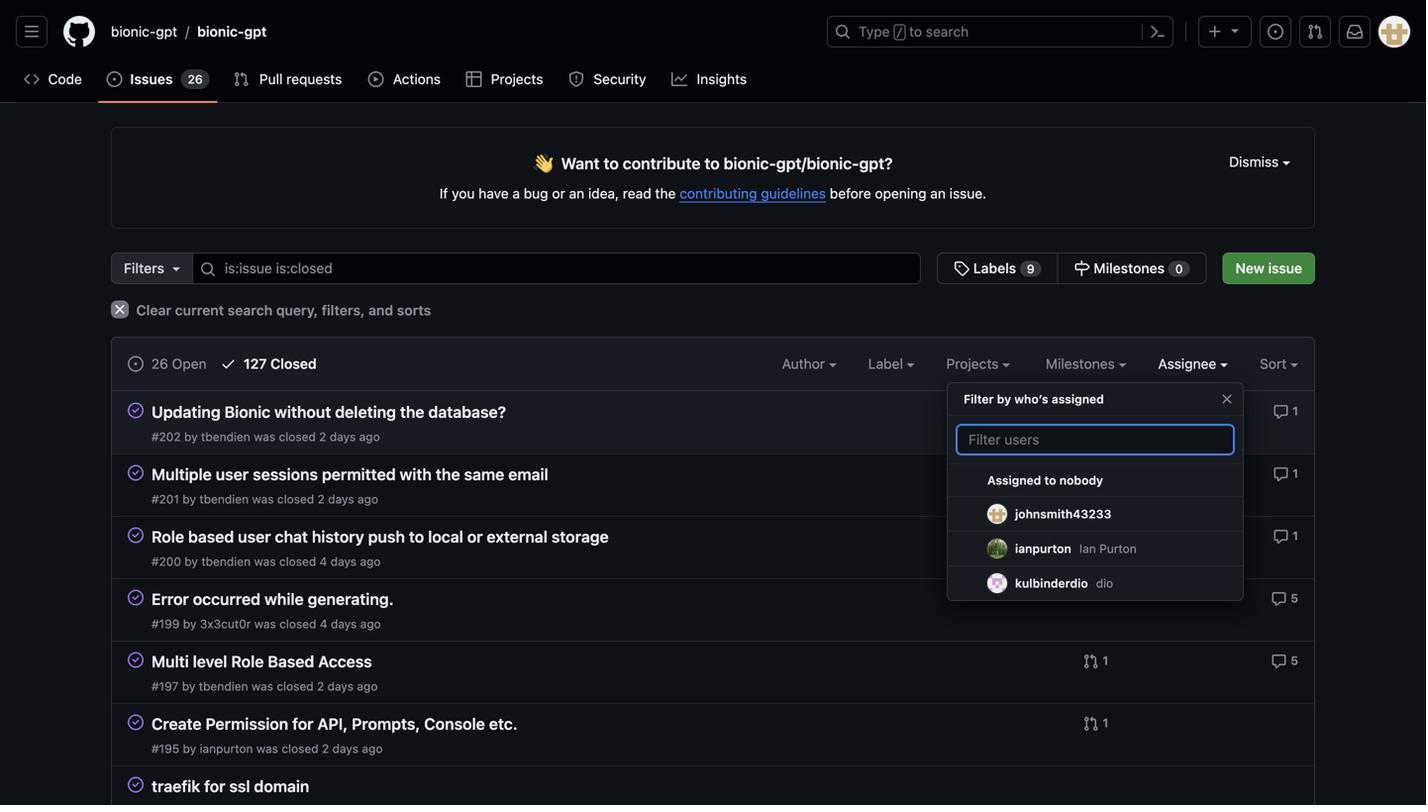 Task type: locate. For each thing, give the bounding box(es) containing it.
filters
[[124, 260, 164, 276]]

by inside multi level role based access #197             by tbendien was closed 2 days ago
[[182, 679, 196, 693]]

2 inside the updating bionic without deleting the database? #202             by tbendien was closed 2 days ago
[[319, 430, 326, 444]]

ago down access
[[357, 679, 378, 693]]

filters button
[[111, 253, 193, 284]]

ianpurton inside create permission for api, prompts, console etc. #195             by ianpurton was closed 2 days ago
[[200, 742, 253, 756]]

closed down based
[[277, 679, 314, 693]]

by inside role based user chat history push to local or external storage #200             by tbendien was closed 4 days ago
[[185, 555, 198, 569]]

closed issue image for updating bionic without deleting the database?
[[128, 403, 144, 418]]

triangle down image inside filters "popup button"
[[168, 261, 184, 276]]

by inside error occurred while generating. #199             by 3x3cut0r was closed 4 days ago
[[183, 617, 197, 631]]

days inside error occurred while generating. #199             by 3x3cut0r was closed 4 days ago
[[331, 617, 357, 631]]

ago down deleting
[[359, 430, 380, 444]]

by inside multiple user sessions permitted with the same email #201             by tbendien was closed 2 days ago
[[183, 492, 196, 506]]

ianpurton down the "permission"
[[200, 742, 253, 756]]

👋 want to contribute to bionic-gpt/bionic-gpt?
[[533, 151, 893, 177]]

milestones for milestones 0
[[1094, 260, 1165, 276]]

sorts
[[397, 302, 431, 318]]

days down multiple user sessions permitted with the same email link
[[328, 492, 354, 506]]

0 horizontal spatial the
[[400, 403, 424, 421]]

127 closed link
[[220, 354, 317, 374]]

5 for error occurred while generating.
[[1291, 591, 1299, 605]]

0 horizontal spatial search
[[228, 302, 273, 318]]

0 horizontal spatial issue opened image
[[106, 71, 122, 87]]

2 closed issue image from the top
[[128, 527, 144, 543]]

issue opened image left issues
[[106, 71, 122, 87]]

insights link
[[664, 64, 756, 94]]

projects up filter
[[947, 356, 1003, 372]]

0 vertical spatial the
[[655, 185, 676, 202]]

1 vertical spatial 4
[[320, 617, 327, 631]]

closed issue element
[[128, 402, 144, 418], [128, 465, 144, 481], [128, 527, 144, 543], [128, 589, 144, 606], [128, 652, 144, 668], [128, 714, 144, 730], [128, 777, 144, 793]]

1 vertical spatial role
[[231, 652, 264, 671]]

ago down prompts,
[[362, 742, 383, 756]]

bionic- up contributing guidelines link
[[724, 154, 776, 173]]

closed issue image
[[128, 465, 144, 481], [128, 652, 144, 668]]

closed issue image left based
[[128, 527, 144, 543]]

gpt up pull
[[244, 23, 267, 40]]

0 vertical spatial closed issue image
[[128, 465, 144, 481]]

0 horizontal spatial projects
[[491, 71, 543, 87]]

127
[[244, 356, 267, 372]]

0 vertical spatial 5 link
[[1271, 589, 1299, 607]]

dio
[[1096, 576, 1114, 590]]

1 horizontal spatial /
[[896, 26, 903, 40]]

2 5 from the top
[[1291, 654, 1299, 668]]

or right bug
[[552, 185, 565, 202]]

Issues search field
[[192, 253, 921, 284]]

2
[[319, 430, 326, 444], [318, 492, 325, 506], [317, 679, 324, 693], [322, 742, 329, 756]]

2 inside create permission for api, prompts, console etc. #195             by ianpurton was closed 2 days ago
[[322, 742, 329, 756]]

gpt up issues
[[156, 23, 177, 40]]

2 an from the left
[[930, 185, 946, 202]]

2 horizontal spatial bionic-
[[724, 154, 776, 173]]

1 closed issue element from the top
[[128, 402, 144, 418]]

ago inside multiple user sessions permitted with the same email #201             by tbendien was closed 2 days ago
[[358, 492, 378, 506]]

@kulbinderdio image
[[988, 573, 1007, 593]]

by right the #197 at the left bottom
[[182, 679, 196, 693]]

updating
[[152, 403, 221, 421]]

none search field containing filters
[[111, 253, 1207, 284]]

closed issue element left traefik on the bottom of the page
[[128, 777, 144, 793]]

4 down history at bottom left
[[320, 555, 327, 569]]

2 horizontal spatial the
[[655, 185, 676, 202]]

1 horizontal spatial issue opened image
[[1268, 24, 1284, 40]]

#195
[[152, 742, 179, 756]]

1 vertical spatial closed issue image
[[128, 652, 144, 668]]

closed issue image left 'multi'
[[128, 652, 144, 668]]

api,
[[317, 715, 348, 733]]

issue opened image
[[128, 356, 144, 372]]

by
[[997, 392, 1011, 406], [184, 430, 198, 444], [183, 492, 196, 506], [185, 555, 198, 569], [183, 617, 197, 631], [182, 679, 196, 693], [183, 742, 196, 756]]

was down error occurred while generating. "link"
[[254, 617, 276, 631]]

2 down multiple user sessions permitted with the same email link
[[318, 492, 325, 506]]

0 horizontal spatial or
[[467, 527, 483, 546]]

0 horizontal spatial an
[[569, 185, 585, 202]]

closed issue element for multiple
[[128, 465, 144, 481]]

was down the bionic
[[254, 430, 276, 444]]

the inside the updating bionic without deleting the database? #202             by tbendien was closed 2 days ago
[[400, 403, 424, 421]]

0 vertical spatial or
[[552, 185, 565, 202]]

2 down access
[[317, 679, 324, 693]]

26 for 26 open
[[151, 356, 168, 372]]

1 vertical spatial 5
[[1291, 654, 1299, 668]]

an left idea,
[[569, 185, 585, 202]]

1 horizontal spatial or
[[552, 185, 565, 202]]

1 horizontal spatial gpt
[[244, 23, 267, 40]]

0 horizontal spatial 26
[[151, 356, 168, 372]]

issue opened image right the plus image
[[1268, 24, 1284, 40]]

0 vertical spatial 4
[[320, 555, 327, 569]]

milestones right milestone icon
[[1094, 260, 1165, 276]]

26
[[188, 72, 203, 86], [151, 356, 168, 372]]

email
[[508, 465, 548, 484]]

1 vertical spatial milestones
[[1046, 356, 1119, 372]]

comment image inside 5 link
[[1271, 654, 1287, 669]]

1 vertical spatial ianpurton
[[200, 742, 253, 756]]

comment image inside 5 link
[[1271, 591, 1287, 607]]

0 vertical spatial search
[[926, 23, 969, 40]]

tbendien link down level at left
[[199, 679, 248, 693]]

closed issue element left create
[[128, 714, 144, 730]]

days down history at bottom left
[[331, 555, 357, 569]]

ago inside multi level role based access #197             by tbendien was closed 2 days ago
[[357, 679, 378, 693]]

was
[[254, 430, 276, 444], [252, 492, 274, 506], [254, 555, 276, 569], [254, 617, 276, 631], [252, 679, 273, 693], [256, 742, 278, 756]]

to right want
[[604, 154, 619, 173]]

traefik for ssl domain link
[[152, 777, 309, 796]]

/ inside the type / to search
[[896, 26, 903, 40]]

1 link
[[1083, 402, 1109, 420], [1273, 402, 1299, 420], [1273, 465, 1299, 482], [1273, 527, 1299, 545], [1083, 652, 1109, 669], [1083, 714, 1109, 732]]

closed issue image for role based user chat history push to local or external storage
[[128, 527, 144, 543]]

labels 9
[[970, 260, 1035, 276]]

0 vertical spatial ianpurton
[[1015, 542, 1072, 556]]

2 down updating bionic without deleting the database? link at left
[[319, 430, 326, 444]]

updating bionic without deleting the database? #202             by tbendien was closed 2 days ago
[[152, 403, 506, 444]]

26 right issues
[[188, 72, 203, 86]]

1 horizontal spatial ianpurton
[[1015, 542, 1072, 556]]

ago down generating.
[[360, 617, 381, 631]]

1 horizontal spatial bionic-gpt link
[[189, 16, 275, 48]]

2 closed issue element from the top
[[128, 465, 144, 481]]

shield image
[[568, 71, 584, 87]]

or right local
[[467, 527, 483, 546]]

1 vertical spatial 5 link
[[1271, 652, 1299, 669]]

multiple user sessions permitted with the same email #201             by tbendien was closed 2 days ago
[[152, 465, 548, 506]]

to left nobody
[[1045, 473, 1057, 487]]

2 down api,
[[322, 742, 329, 756]]

was down sessions
[[252, 492, 274, 506]]

days inside multiple user sessions permitted with the same email #201             by tbendien was closed 2 days ago
[[328, 492, 354, 506]]

git pull request image for multi level role based access
[[1083, 654, 1099, 669]]

by right #202
[[184, 430, 198, 444]]

closed issue image for multiple user sessions permitted with the same email
[[128, 465, 144, 481]]

@johnsmith43233 image
[[988, 504, 1007, 524]]

1 vertical spatial the
[[400, 403, 424, 421]]

closed issue image down issue opened icon on the left top
[[128, 403, 144, 418]]

0 vertical spatial role
[[152, 527, 184, 546]]

permission
[[206, 715, 288, 733]]

2 5 link from the top
[[1271, 652, 1299, 669]]

0 horizontal spatial ianpurton
[[200, 742, 253, 756]]

for left ssl
[[204, 777, 225, 796]]

tbendien up based
[[199, 492, 249, 506]]

7 closed issue element from the top
[[128, 777, 144, 793]]

Filter users text field
[[956, 424, 1235, 456]]

code image
[[24, 71, 40, 87]]

closed issue image left create
[[128, 715, 144, 730]]

1 vertical spatial triangle down image
[[168, 261, 184, 276]]

requests
[[286, 71, 342, 87]]

closed down sessions
[[277, 492, 314, 506]]

closed issue image for create permission for api, prompts, console etc.
[[128, 715, 144, 730]]

tbendien inside multi level role based access #197             by tbendien was closed 2 days ago
[[199, 679, 248, 693]]

4 closed issue image from the top
[[128, 715, 144, 730]]

1 horizontal spatial triangle down image
[[1227, 22, 1243, 38]]

ianpurton
[[1015, 542, 1072, 556], [200, 742, 253, 756]]

days down access
[[328, 679, 354, 693]]

milestones inside popup button
[[1046, 356, 1119, 372]]

was down multi level role based access "link"
[[252, 679, 273, 693]]

projects button
[[947, 354, 1010, 374]]

1 vertical spatial 26
[[151, 356, 168, 372]]

pull requests
[[259, 71, 342, 87]]

ianpurton link
[[200, 742, 253, 756]]

tbendien
[[201, 430, 250, 444], [199, 492, 249, 506], [201, 555, 251, 569], [199, 679, 248, 693]]

1
[[1103, 404, 1109, 418], [1293, 404, 1299, 418], [1293, 467, 1299, 480], [1293, 529, 1299, 543], [1103, 654, 1109, 668], [1103, 716, 1109, 730]]

bionic-gpt / bionic-gpt
[[111, 23, 267, 40]]

days down updating bionic without deleting the database? link at left
[[330, 430, 356, 444]]

to left local
[[409, 527, 424, 546]]

1 horizontal spatial projects
[[947, 356, 1003, 372]]

None search field
[[111, 253, 1207, 284]]

milestone image
[[1074, 261, 1090, 276]]

0 horizontal spatial gpt
[[156, 23, 177, 40]]

based
[[268, 652, 314, 671]]

ago inside error occurred while generating. #199             by 3x3cut0r was closed 4 days ago
[[360, 617, 381, 631]]

0 vertical spatial issue opened image
[[1268, 24, 1284, 40]]

projects right table image
[[491, 71, 543, 87]]

triangle down image right the plus image
[[1227, 22, 1243, 38]]

tbendien inside role based user chat history push to local or external storage #200             by tbendien was closed 4 days ago
[[201, 555, 251, 569]]

error occurred while generating. link
[[152, 590, 394, 609]]

0 horizontal spatial /
[[185, 23, 189, 40]]

console
[[424, 715, 485, 733]]

days inside multi level role based access #197             by tbendien was closed 2 days ago
[[328, 679, 354, 693]]

by right the #199
[[183, 617, 197, 631]]

chat
[[275, 527, 308, 546]]

bionic- up pull requests link
[[197, 23, 244, 40]]

0 vertical spatial milestones
[[1094, 260, 1165, 276]]

traefik for ssl domain
[[152, 777, 309, 796]]

26 right issue opened icon on the left top
[[151, 356, 168, 372]]

1 horizontal spatial for
[[292, 715, 314, 733]]

0 vertical spatial 5
[[1291, 591, 1299, 605]]

git pull request image
[[1307, 24, 1323, 40], [233, 71, 249, 87], [1083, 404, 1099, 420], [1083, 654, 1099, 669], [1083, 716, 1099, 732]]

tbendien link up based
[[199, 492, 249, 506]]

1 5 from the top
[[1291, 591, 1299, 605]]

milestones up assigned
[[1046, 356, 1119, 372]]

1 vertical spatial for
[[204, 777, 225, 796]]

closed inside multi level role based access #197             by tbendien was closed 2 days ago
[[277, 679, 314, 693]]

the
[[655, 185, 676, 202], [400, 403, 424, 421], [436, 465, 460, 484]]

6 closed issue element from the top
[[128, 714, 144, 730]]

5 link for multi level role based access
[[1271, 652, 1299, 669]]

johnsmith43233 link
[[948, 497, 1243, 532]]

4 down generating.
[[320, 617, 327, 631]]

3 closed issue image from the top
[[128, 590, 144, 606]]

1 horizontal spatial 26
[[188, 72, 203, 86]]

2 closed issue image from the top
[[128, 652, 144, 668]]

milestones for milestones
[[1046, 356, 1119, 372]]

closed issue element left error at the bottom of the page
[[128, 589, 144, 606]]

1 horizontal spatial the
[[436, 465, 460, 484]]

query,
[[276, 302, 318, 318]]

1 vertical spatial projects
[[947, 356, 1003, 372]]

dismiss
[[1229, 154, 1283, 170]]

filter
[[964, 392, 994, 406]]

closed issue image left error at the bottom of the page
[[128, 590, 144, 606]]

1 vertical spatial or
[[467, 527, 483, 546]]

1 gpt from the left
[[156, 23, 177, 40]]

list
[[103, 16, 815, 48]]

bionic- inside the 👋 want to contribute to bionic-gpt/bionic-gpt?
[[724, 154, 776, 173]]

search right type in the right of the page
[[926, 23, 969, 40]]

by right #195
[[183, 742, 196, 756]]

closed inside error occurred while generating. #199             by 3x3cut0r was closed 4 days ago
[[279, 617, 316, 631]]

ago down role based user chat history push to local or external storage link
[[360, 555, 381, 569]]

1 vertical spatial comment image
[[1273, 466, 1289, 482]]

days down generating.
[[331, 617, 357, 631]]

0 horizontal spatial bionic-gpt link
[[103, 16, 185, 48]]

play image
[[368, 71, 384, 87]]

tbendien inside the updating bionic without deleting the database? #202             by tbendien was closed 2 days ago
[[201, 430, 250, 444]]

1 horizontal spatial an
[[930, 185, 946, 202]]

ssl
[[229, 777, 250, 796]]

closed down while
[[279, 617, 316, 631]]

issue opened image
[[1268, 24, 1284, 40], [106, 71, 122, 87]]

1 vertical spatial comment image
[[1271, 654, 1287, 669]]

by inside the updating bionic without deleting the database? #202             by tbendien was closed 2 days ago
[[184, 430, 198, 444]]

graph image
[[672, 71, 687, 87]]

closed down chat
[[279, 555, 316, 569]]

0 vertical spatial user
[[216, 465, 249, 484]]

new issue
[[1236, 260, 1303, 276]]

days down create permission for api, prompts, console etc. link
[[332, 742, 359, 756]]

closed down without
[[279, 430, 316, 444]]

the right read
[[655, 185, 676, 202]]

was down chat
[[254, 555, 276, 569]]

bionic
[[224, 403, 270, 421]]

3 closed issue element from the top
[[128, 527, 144, 543]]

kulbinderdio
[[1015, 576, 1088, 590]]

26 inside 26 open 'link'
[[151, 356, 168, 372]]

0 vertical spatial comment image
[[1273, 404, 1289, 420]]

filters,
[[322, 302, 365, 318]]

2 inside multi level role based access #197             by tbendien was closed 2 days ago
[[317, 679, 324, 693]]

want
[[561, 154, 600, 173]]

0 vertical spatial 26
[[188, 72, 203, 86]]

3x3cut0r
[[200, 617, 251, 631]]

closed down api,
[[282, 742, 319, 756]]

closed issue image for error occurred while generating.
[[128, 590, 144, 606]]

milestones inside issue element
[[1094, 260, 1165, 276]]

tbendien down level at left
[[199, 679, 248, 693]]

git pull request image inside pull requests link
[[233, 71, 249, 87]]

a
[[513, 185, 520, 202]]

assignee
[[1158, 356, 1220, 372]]

2 4 from the top
[[320, 617, 327, 631]]

1 5 link from the top
[[1271, 589, 1299, 607]]

current
[[175, 302, 224, 318]]

an left issue.
[[930, 185, 946, 202]]

plus image
[[1207, 24, 1223, 40]]

idea,
[[588, 185, 619, 202]]

closed
[[270, 356, 317, 372]]

1 vertical spatial issue opened image
[[106, 71, 122, 87]]

search left query,
[[228, 302, 273, 318]]

for left api,
[[292, 715, 314, 733]]

2 bionic-gpt link from the left
[[189, 16, 275, 48]]

who's
[[1014, 392, 1049, 406]]

the right deleting
[[400, 403, 424, 421]]

2 vertical spatial comment image
[[1271, 591, 1287, 607]]

role right level at left
[[231, 652, 264, 671]]

by right #200 in the left of the page
[[185, 555, 198, 569]]

assigned
[[1052, 392, 1104, 406]]

comment image
[[1273, 404, 1289, 420], [1273, 466, 1289, 482], [1271, 591, 1287, 607]]

1 horizontal spatial search
[[926, 23, 969, 40]]

closed issue element left 'multi'
[[128, 652, 144, 668]]

or
[[552, 185, 565, 202], [467, 527, 483, 546]]

tbendien down based
[[201, 555, 251, 569]]

1 horizontal spatial role
[[231, 652, 264, 671]]

the right with
[[436, 465, 460, 484]]

closed
[[279, 430, 316, 444], [277, 492, 314, 506], [279, 555, 316, 569], [279, 617, 316, 631], [277, 679, 314, 693], [282, 742, 319, 756]]

days
[[330, 430, 356, 444], [328, 492, 354, 506], [331, 555, 357, 569], [331, 617, 357, 631], [328, 679, 354, 693], [332, 742, 359, 756]]

1 closed issue image from the top
[[128, 465, 144, 481]]

5 link for error occurred while generating.
[[1271, 589, 1299, 607]]

closed issue image
[[128, 403, 144, 418], [128, 527, 144, 543], [128, 590, 144, 606], [128, 715, 144, 730], [128, 777, 144, 793]]

closed issue element for multi
[[128, 652, 144, 668]]

bionic- up issues
[[111, 23, 156, 40]]

permitted
[[322, 465, 396, 484]]

0 vertical spatial comment image
[[1273, 529, 1289, 545]]

role up #200 in the left of the page
[[152, 527, 184, 546]]

1 closed issue image from the top
[[128, 403, 144, 418]]

sort button
[[1260, 354, 1299, 374]]

closed issue element down issue opened icon on the left top
[[128, 402, 144, 418]]

list containing bionic-gpt / bionic-gpt
[[103, 16, 815, 48]]

was down the "permission"
[[256, 742, 278, 756]]

error
[[152, 590, 189, 609]]

tbendien link down the bionic
[[201, 430, 250, 444]]

1 4 from the top
[[320, 555, 327, 569]]

to right type in the right of the page
[[909, 23, 922, 40]]

by right #201
[[183, 492, 196, 506]]

closed issue element left 'multiple'
[[128, 465, 144, 481]]

gpt?
[[859, 154, 893, 173]]

bionic-gpt link up issues
[[103, 16, 185, 48]]

2 vertical spatial the
[[436, 465, 460, 484]]

26 open link
[[128, 354, 207, 374]]

user right 'multiple'
[[216, 465, 249, 484]]

ianpurton up kulbinderdio
[[1015, 542, 1072, 556]]

tag image
[[954, 261, 970, 276]]

0 horizontal spatial bionic-
[[111, 23, 156, 40]]

bionic-gpt link up pull
[[189, 16, 275, 48]]

was inside the updating bionic without deleting the database? #202             by tbendien was closed 2 days ago
[[254, 430, 276, 444]]

0 horizontal spatial role
[[152, 527, 184, 546]]

/
[[185, 23, 189, 40], [896, 26, 903, 40]]

bionic-
[[111, 23, 156, 40], [197, 23, 244, 40], [724, 154, 776, 173]]

1 vertical spatial user
[[238, 527, 271, 546]]

4 closed issue element from the top
[[128, 589, 144, 606]]

type / to search
[[859, 23, 969, 40]]

@ianpurton image
[[988, 539, 1007, 559]]

comment image
[[1273, 529, 1289, 545], [1271, 654, 1287, 669]]

closed issue image for multi level role based access
[[128, 652, 144, 668]]

user
[[216, 465, 249, 484], [238, 527, 271, 546]]

0 vertical spatial for
[[292, 715, 314, 733]]

closed issue image left traefik on the bottom of the page
[[128, 777, 144, 793]]

5 closed issue element from the top
[[128, 652, 144, 668]]

triangle down image left search image
[[168, 261, 184, 276]]

search
[[926, 23, 969, 40], [228, 302, 273, 318]]

5
[[1291, 591, 1299, 605], [1291, 654, 1299, 668]]

tbendien down the bionic
[[201, 430, 250, 444]]

tbendien link down based
[[201, 555, 251, 569]]

5 link
[[1271, 589, 1299, 607], [1271, 652, 1299, 669]]

triangle down image
[[1227, 22, 1243, 38], [168, 261, 184, 276]]

ago down permitted
[[358, 492, 378, 506]]

closed issue element for create
[[128, 714, 144, 730]]

closed issue image left 'multiple'
[[128, 465, 144, 481]]

0 horizontal spatial triangle down image
[[168, 261, 184, 276]]

access
[[318, 652, 372, 671]]

command palette image
[[1150, 24, 1166, 40]]

notifications image
[[1347, 24, 1363, 40]]

closed issue element left based
[[128, 527, 144, 543]]

domain
[[254, 777, 309, 796]]

user left chat
[[238, 527, 271, 546]]



Task type: vqa. For each thing, say whether or not it's contained in the screenshot.
the right Projects
yes



Task type: describe. For each thing, give the bounding box(es) containing it.
ago inside role based user chat history push to local or external storage #200             by tbendien was closed 4 days ago
[[360, 555, 381, 569]]

nobody
[[1060, 473, 1103, 487]]

Search all issues text field
[[192, 253, 921, 284]]

labels
[[973, 260, 1016, 276]]

before
[[830, 185, 871, 202]]

tbendien link for user
[[199, 492, 249, 506]]

new
[[1236, 260, 1265, 276]]

or inside role based user chat history push to local or external storage #200             by tbendien was closed 4 days ago
[[467, 527, 483, 546]]

search image
[[200, 261, 216, 277]]

1 vertical spatial search
[[228, 302, 273, 318]]

etc.
[[489, 715, 518, 733]]

insights
[[697, 71, 747, 87]]

x image
[[111, 301, 129, 318]]

table image
[[466, 71, 482, 87]]

closed issue element for error
[[128, 589, 144, 606]]

0 vertical spatial triangle down image
[[1227, 22, 1243, 38]]

to up if you have a bug or an idea, read the contributing guidelines before opening an issue.
[[705, 154, 720, 173]]

role based user chat history push to local or external storage #200             by tbendien was closed 4 days ago
[[152, 527, 609, 569]]

guidelines
[[761, 185, 826, 202]]

0
[[1175, 262, 1183, 276]]

for inside create permission for api, prompts, console etc. #195             by ianpurton was closed 2 days ago
[[292, 715, 314, 733]]

assignee button
[[1158, 354, 1228, 374]]

external
[[487, 527, 548, 546]]

updating bionic without deleting the database? link
[[152, 403, 506, 421]]

level
[[193, 652, 227, 671]]

was inside multiple user sessions permitted with the same email #201             by tbendien was closed 2 days ago
[[252, 492, 274, 506]]

clear
[[136, 302, 171, 318]]

sessions
[[253, 465, 318, 484]]

multiple user sessions permitted with the same email link
[[152, 465, 548, 484]]

days inside the updating bionic without deleting the database? #202             by tbendien was closed 2 days ago
[[330, 430, 356, 444]]

security
[[594, 71, 646, 87]]

tbendien link for based
[[201, 555, 251, 569]]

9
[[1027, 262, 1035, 276]]

by right filter
[[997, 392, 1011, 406]]

type
[[859, 23, 890, 40]]

0 horizontal spatial for
[[204, 777, 225, 796]]

the inside multiple user sessions permitted with the same email #201             by tbendien was closed 2 days ago
[[436, 465, 460, 484]]

git pull request image for updating bionic without deleting the database?
[[1083, 404, 1099, 420]]

actions
[[393, 71, 441, 87]]

assigned to nobody
[[988, 473, 1103, 487]]

#197
[[152, 679, 179, 693]]

multi level role based access #197             by tbendien was closed 2 days ago
[[152, 652, 378, 693]]

4 inside role based user chat history push to local or external storage #200             by tbendien was closed 4 days ago
[[320, 555, 327, 569]]

2 inside multiple user sessions permitted with the same email #201             by tbendien was closed 2 days ago
[[318, 492, 325, 506]]

multi
[[152, 652, 189, 671]]

#201
[[152, 492, 179, 506]]

contribute
[[623, 154, 701, 173]]

clear current search query, filters, and sorts
[[133, 302, 431, 318]]

generating.
[[308, 590, 394, 609]]

have
[[479, 185, 509, 202]]

comment image for error occurred while generating.
[[1271, 591, 1287, 607]]

closed issue element for updating
[[128, 402, 144, 418]]

pull requests link
[[226, 64, 352, 94]]

ianpurton ian purton
[[1015, 542, 1137, 556]]

create permission for api, prompts, console etc. #195             by ianpurton was closed 2 days ago
[[152, 715, 518, 756]]

tbendien link for bionic
[[201, 430, 250, 444]]

johnsmith43233
[[1015, 507, 1112, 521]]

read
[[623, 185, 651, 202]]

closed inside role based user chat history push to local or external storage #200             by tbendien was closed 4 days ago
[[279, 555, 316, 569]]

3x3cut0r link
[[200, 617, 251, 631]]

ago inside the updating bionic without deleting the database? #202             by tbendien was closed 2 days ago
[[359, 430, 380, 444]]

role inside role based user chat history push to local or external storage #200             by tbendien was closed 4 days ago
[[152, 527, 184, 546]]

#199
[[152, 617, 180, 631]]

0 vertical spatial projects
[[491, 71, 543, 87]]

closed issue element for role
[[128, 527, 144, 543]]

author button
[[782, 354, 837, 374]]

purton
[[1100, 542, 1137, 556]]

5 for multi level role based access
[[1291, 654, 1299, 668]]

database?
[[428, 403, 506, 421]]

open
[[172, 356, 207, 372]]

comment image for multi level role based access
[[1271, 654, 1287, 669]]

prompts,
[[352, 715, 420, 733]]

was inside multi level role based access #197             by tbendien was closed 2 days ago
[[252, 679, 273, 693]]

sort
[[1260, 356, 1287, 372]]

same
[[464, 465, 504, 484]]

closed inside multiple user sessions permitted with the same email #201             by tbendien was closed 2 days ago
[[277, 492, 314, 506]]

security link
[[560, 64, 656, 94]]

comment image for role based user chat history push to local or external storage
[[1273, 529, 1289, 545]]

issue
[[1268, 260, 1303, 276]]

/ inside 'bionic-gpt / bionic-gpt'
[[185, 23, 189, 40]]

close menu image
[[1219, 391, 1235, 407]]

ian
[[1080, 542, 1096, 556]]

role inside multi level role based access #197             by tbendien was closed 2 days ago
[[231, 652, 264, 671]]

days inside create permission for api, prompts, console etc. #195             by ianpurton was closed 2 days ago
[[332, 742, 359, 756]]

gpt/bionic-
[[776, 154, 859, 173]]

if you have a bug or an idea, read the contributing guidelines before opening an issue.
[[440, 185, 987, 202]]

error occurred while generating. #199             by 3x3cut0r was closed 4 days ago
[[152, 590, 394, 631]]

was inside role based user chat history push to local or external storage #200             by tbendien was closed 4 days ago
[[254, 555, 276, 569]]

was inside error occurred while generating. #199             by 3x3cut0r was closed 4 days ago
[[254, 617, 276, 631]]

user inside multiple user sessions permitted with the same email #201             by tbendien was closed 2 days ago
[[216, 465, 249, 484]]

you
[[452, 185, 475, 202]]

2 gpt from the left
[[244, 23, 267, 40]]

to inside role based user chat history push to local or external storage #200             by tbendien was closed 4 days ago
[[409, 527, 424, 546]]

push
[[368, 527, 405, 546]]

assigned to nobody link
[[948, 465, 1243, 497]]

milestones button
[[1046, 354, 1127, 374]]

deleting
[[335, 403, 396, 421]]

contributing
[[680, 185, 757, 202]]

filter by who's assigned
[[964, 392, 1104, 406]]

git pull request image for create permission for api, prompts, console etc.
[[1083, 716, 1099, 732]]

closed inside create permission for api, prompts, console etc. #195             by ianpurton was closed 2 days ago
[[282, 742, 319, 756]]

create permission for api, prompts, console etc. link
[[152, 715, 518, 733]]

traefik
[[152, 777, 200, 796]]

issues
[[130, 71, 173, 87]]

closed inside the updating bionic without deleting the database? #202             by tbendien was closed 2 days ago
[[279, 430, 316, 444]]

if
[[440, 185, 448, 202]]

days inside role based user chat history push to local or external storage #200             by tbendien was closed 4 days ago
[[331, 555, 357, 569]]

by inside create permission for api, prompts, console etc. #195             by ianpurton was closed 2 days ago
[[183, 742, 196, 756]]

occurred
[[193, 590, 261, 609]]

storage
[[552, 527, 609, 546]]

bug
[[524, 185, 548, 202]]

1 horizontal spatial bionic-
[[197, 23, 244, 40]]

127 closed
[[240, 356, 317, 372]]

comment image for multiple user sessions permitted with the same email
[[1273, 466, 1289, 482]]

26 for 26
[[188, 72, 203, 86]]

multi level role based access link
[[152, 652, 372, 671]]

issue element
[[937, 253, 1207, 284]]

milestones 0
[[1090, 260, 1183, 276]]

based
[[188, 527, 234, 546]]

tbendien link for level
[[199, 679, 248, 693]]

actions link
[[360, 64, 450, 94]]

26 open
[[148, 356, 207, 372]]

projects link
[[458, 64, 553, 94]]

#202
[[152, 430, 181, 444]]

homepage image
[[63, 16, 95, 48]]

ago inside create permission for api, prompts, console etc. #195             by ianpurton was closed 2 days ago
[[362, 742, 383, 756]]

1 an from the left
[[569, 185, 585, 202]]

check image
[[220, 356, 236, 372]]

1 bionic-gpt link from the left
[[103, 16, 185, 48]]

was inside create permission for api, prompts, console etc. #195             by ianpurton was closed 2 days ago
[[256, 742, 278, 756]]

new issue link
[[1223, 253, 1315, 284]]

pull
[[259, 71, 283, 87]]

projects inside popup button
[[947, 356, 1003, 372]]

tbendien inside multiple user sessions permitted with the same email #201             by tbendien was closed 2 days ago
[[199, 492, 249, 506]]

opening
[[875, 185, 927, 202]]

user inside role based user chat history push to local or external storage #200             by tbendien was closed 4 days ago
[[238, 527, 271, 546]]

5 closed issue image from the top
[[128, 777, 144, 793]]

label
[[868, 356, 907, 372]]

comment image for updating bionic without deleting the database?
[[1273, 404, 1289, 420]]

contributing guidelines link
[[680, 185, 826, 202]]

4 inside error occurred while generating. #199             by 3x3cut0r was closed 4 days ago
[[320, 617, 327, 631]]



